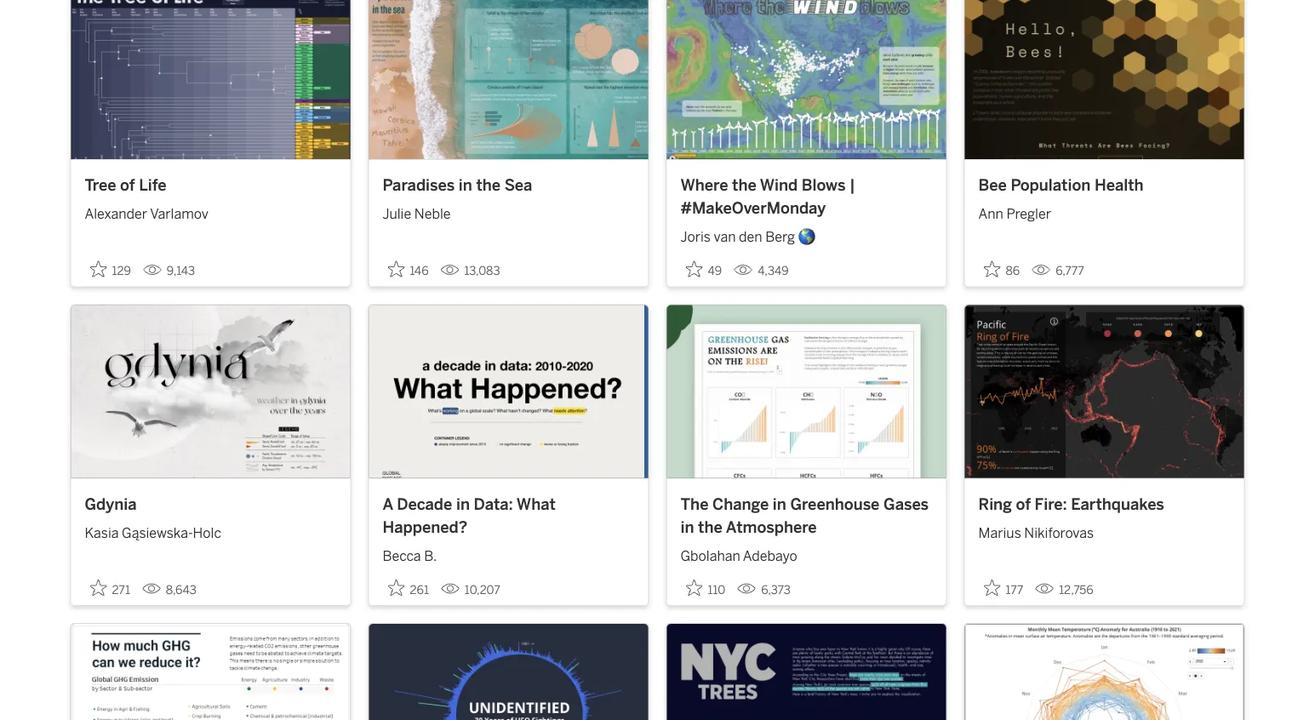 Task type: describe. For each thing, give the bounding box(es) containing it.
tree of life
[[85, 176, 166, 194]]

8,643
[[166, 583, 196, 597]]

🌎
[[798, 229, 812, 245]]

adebayo
[[743, 548, 797, 564]]

in right 'paradises'
[[459, 176, 472, 194]]

gdynia
[[85, 495, 137, 513]]

julie neble link
[[383, 197, 635, 224]]

146
[[410, 264, 429, 278]]

holc
[[193, 525, 221, 541]]

julie
[[383, 206, 411, 222]]

marius nikiforovas link
[[978, 516, 1230, 543]]

6,777
[[1056, 264, 1084, 278]]

decade
[[397, 495, 452, 513]]

blows
[[802, 176, 846, 194]]

where the wind blows | #makeovermonday link
[[681, 173, 932, 220]]

add favorite button for bee
[[978, 255, 1025, 283]]

atmosphere
[[726, 518, 817, 537]]

ann pregler
[[978, 206, 1051, 222]]

a decade in data: what happened? link
[[383, 493, 635, 539]]

6,373
[[761, 583, 791, 597]]

8,643 views element
[[135, 576, 203, 604]]

bee population health
[[978, 176, 1144, 194]]

paradises in the sea
[[383, 176, 532, 194]]

pregler
[[1006, 206, 1051, 222]]

in down the
[[681, 518, 694, 537]]

tree of life link
[[85, 173, 337, 197]]

alexander varlamov link
[[85, 197, 337, 224]]

data:
[[474, 495, 513, 513]]

bee
[[978, 176, 1007, 194]]

joris
[[681, 229, 711, 245]]

fire:
[[1035, 495, 1067, 513]]

paradises
[[383, 176, 455, 194]]

ann
[[978, 206, 1003, 222]]

wind
[[760, 176, 798, 194]]

in inside a decade in data: what happened?
[[456, 495, 470, 513]]

neble
[[414, 206, 451, 222]]

of for tree
[[120, 176, 135, 194]]

gbolahan adebayo
[[681, 548, 797, 564]]

nikiforovas
[[1024, 525, 1094, 541]]

Add Favorite button
[[681, 574, 730, 602]]

joris van den berg 🌎
[[681, 229, 812, 245]]

13,083 views element
[[434, 257, 507, 285]]

9,143
[[167, 264, 195, 278]]

#makeovermonday
[[681, 199, 826, 218]]

health
[[1095, 176, 1144, 194]]

kasia
[[85, 525, 119, 541]]

van
[[714, 229, 736, 245]]

a decade in data: what happened?
[[383, 495, 556, 537]]

becca b.
[[383, 548, 437, 564]]

greenhouse
[[790, 495, 880, 513]]

alexander varlamov
[[85, 206, 208, 222]]

bee population health link
[[978, 173, 1230, 197]]

Add Favorite button
[[978, 574, 1028, 602]]

alexander
[[85, 206, 147, 222]]

4,349
[[758, 264, 789, 278]]

a
[[383, 495, 393, 513]]

12,756 views element
[[1028, 576, 1100, 604]]

b.
[[424, 548, 437, 564]]

the change in greenhouse gases in the atmosphere
[[681, 495, 929, 537]]

the
[[681, 495, 709, 513]]

the change in greenhouse gases in the atmosphere link
[[681, 493, 932, 539]]

ring
[[978, 495, 1012, 513]]

change
[[712, 495, 769, 513]]

gdynia link
[[85, 493, 337, 516]]

den
[[739, 229, 762, 245]]

gases
[[884, 495, 929, 513]]

where the wind blows | #makeovermonday
[[681, 176, 855, 218]]



Task type: vqa. For each thing, say whether or not it's contained in the screenshot.


Task type: locate. For each thing, give the bounding box(es) containing it.
the inside paradises in the sea link
[[476, 176, 501, 194]]

the up "#makeovermonday" on the top of the page
[[732, 176, 757, 194]]

0 horizontal spatial of
[[120, 176, 135, 194]]

Add Favorite button
[[85, 255, 136, 283]]

julie neble
[[383, 206, 451, 222]]

gąsiewska-
[[122, 525, 193, 541]]

add favorite button down kasia
[[85, 574, 135, 602]]

of left life
[[120, 176, 135, 194]]

add favorite button containing 271
[[85, 574, 135, 602]]

varlamov
[[150, 206, 208, 222]]

6,777 views element
[[1025, 257, 1091, 285]]

marius
[[978, 525, 1021, 541]]

of
[[120, 176, 135, 194], [1016, 495, 1031, 513]]

berg
[[765, 229, 795, 245]]

1 horizontal spatial of
[[1016, 495, 1031, 513]]

12,756
[[1059, 583, 1093, 597]]

ring of fire: earthquakes link
[[978, 493, 1230, 516]]

happened?
[[383, 518, 467, 537]]

gbolahan adebayo link
[[681, 539, 932, 566]]

Add Favorite button
[[681, 255, 727, 283]]

tree
[[85, 176, 116, 194]]

13,083
[[464, 264, 500, 278]]

kasia gąsiewska-holc link
[[85, 516, 337, 543]]

in up atmosphere
[[773, 495, 786, 513]]

gbolahan
[[681, 548, 740, 564]]

Add Favorite button
[[383, 255, 434, 283], [978, 255, 1025, 283], [85, 574, 135, 602]]

becca b. link
[[383, 539, 635, 566]]

joris van den berg 🌎 link
[[681, 220, 932, 247]]

in
[[459, 176, 472, 194], [456, 495, 470, 513], [773, 495, 786, 513], [681, 518, 694, 537]]

add favorite button containing 146
[[383, 255, 434, 283]]

10,207 views element
[[434, 576, 507, 604]]

add favorite button for paradises
[[383, 255, 434, 283]]

10,207
[[465, 583, 500, 597]]

workbook thumbnail image
[[71, 0, 350, 159], [369, 0, 648, 159], [667, 0, 946, 159], [965, 0, 1244, 159], [71, 305, 350, 478], [369, 305, 648, 478], [667, 305, 946, 478], [965, 305, 1244, 478], [71, 624, 350, 720], [369, 624, 648, 720], [667, 624, 946, 720], [965, 624, 1244, 720]]

86
[[1006, 264, 1020, 278]]

0 horizontal spatial add favorite button
[[85, 574, 135, 602]]

the inside where the wind blows | #makeovermonday
[[732, 176, 757, 194]]

271
[[112, 583, 130, 597]]

what
[[517, 495, 556, 513]]

0 vertical spatial of
[[120, 176, 135, 194]]

ann pregler link
[[978, 197, 1230, 224]]

|
[[849, 176, 855, 194]]

add favorite button down ann
[[978, 255, 1025, 283]]

129
[[112, 264, 131, 278]]

4,349 views element
[[727, 257, 796, 285]]

kasia gąsiewska-holc
[[85, 525, 221, 541]]

sea
[[504, 176, 532, 194]]

1 horizontal spatial add favorite button
[[383, 255, 434, 283]]

the
[[476, 176, 501, 194], [732, 176, 757, 194], [698, 518, 722, 537]]

Add Favorite button
[[383, 574, 434, 602]]

110
[[708, 583, 725, 597]]

the down the
[[698, 518, 722, 537]]

of for ring
[[1016, 495, 1031, 513]]

population
[[1011, 176, 1091, 194]]

2 horizontal spatial the
[[732, 176, 757, 194]]

life
[[139, 176, 166, 194]]

the left sea
[[476, 176, 501, 194]]

add favorite button down julie neble
[[383, 255, 434, 283]]

in left data: at bottom
[[456, 495, 470, 513]]

1 vertical spatial of
[[1016, 495, 1031, 513]]

2 horizontal spatial add favorite button
[[978, 255, 1025, 283]]

becca
[[383, 548, 421, 564]]

where
[[681, 176, 728, 194]]

9,143 views element
[[136, 257, 202, 285]]

49
[[708, 264, 722, 278]]

1 horizontal spatial the
[[698, 518, 722, 537]]

add favorite button containing 86
[[978, 255, 1025, 283]]

261
[[410, 583, 429, 597]]

marius nikiforovas
[[978, 525, 1094, 541]]

of left fire:
[[1016, 495, 1031, 513]]

177
[[1006, 583, 1023, 597]]

the inside the change in greenhouse gases in the atmosphere
[[698, 518, 722, 537]]

earthquakes
[[1071, 495, 1164, 513]]

6,373 views element
[[730, 576, 797, 604]]

paradises in the sea link
[[383, 173, 635, 197]]

ring of fire: earthquakes
[[978, 495, 1164, 513]]

0 horizontal spatial the
[[476, 176, 501, 194]]



